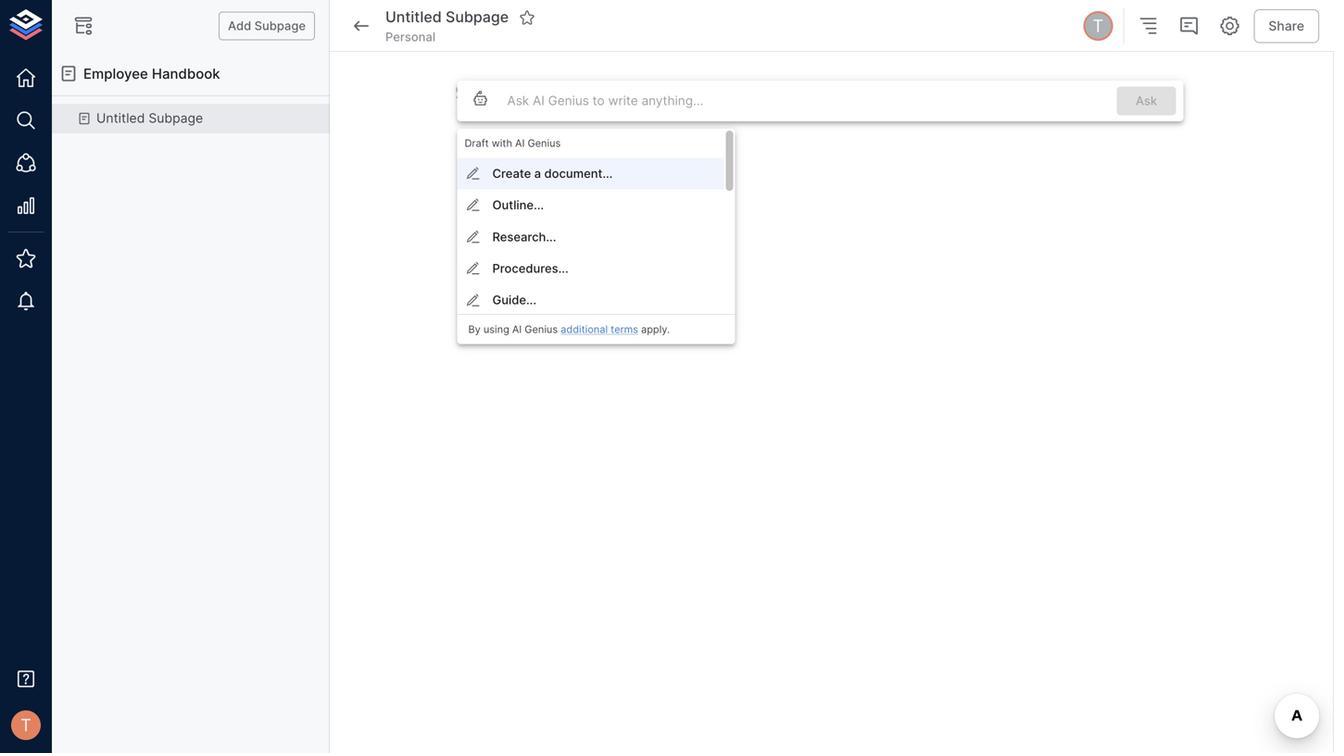 Task type: describe. For each thing, give the bounding box(es) containing it.
t for the t button to the top
[[1093, 16, 1104, 36]]

create a document... button
[[457, 158, 724, 190]]

guide... button
[[457, 285, 724, 316]]

personal link
[[386, 29, 436, 45]]

outline...
[[493, 198, 544, 212]]

1 vertical spatial untitled
[[96, 110, 145, 126]]

1 vertical spatial untitled subpage
[[96, 110, 203, 126]]

outline... button
[[457, 190, 724, 221]]

draft with ai genius
[[465, 137, 561, 149]]

share
[[1269, 18, 1305, 34]]

t for the leftmost the t button
[[21, 715, 31, 736]]

by
[[468, 323, 481, 336]]

using
[[484, 323, 510, 336]]

genius for using
[[525, 323, 558, 336]]

research...
[[493, 230, 556, 244]]

add subpage
[[228, 19, 306, 33]]

a
[[534, 166, 541, 181]]

go back image
[[350, 15, 373, 37]]

employee handbook link
[[52, 52, 330, 96]]

personal
[[386, 30, 436, 44]]

procedures...
[[493, 261, 569, 276]]

terms
[[611, 323, 638, 336]]

favorite image
[[519, 9, 536, 26]]

with
[[492, 137, 512, 149]]

create a document...
[[493, 166, 613, 181]]

table of contents image
[[1137, 15, 1160, 37]]

handbook
[[152, 65, 220, 82]]

research... button
[[457, 221, 724, 253]]

ask button
[[1117, 87, 1177, 115]]

by using ai genius additional terms apply.
[[468, 323, 670, 336]]

guide...
[[493, 293, 537, 307]]

share button
[[1254, 9, 1320, 43]]

document...
[[545, 166, 613, 181]]

add subpage button
[[219, 12, 315, 40]]



Task type: vqa. For each thing, say whether or not it's contained in the screenshot.
third help IMAGE from the bottom
no



Task type: locate. For each thing, give the bounding box(es) containing it.
ai for with
[[515, 137, 525, 149]]

0 vertical spatial t button
[[1081, 8, 1116, 44]]

create
[[493, 166, 531, 181]]

untitled subpage
[[386, 8, 509, 26], [96, 110, 203, 126]]

employee
[[83, 65, 148, 82]]

draft
[[465, 137, 489, 149]]

genius down guide...
[[525, 323, 558, 336]]

1 horizontal spatial untitled
[[386, 8, 442, 26]]

subpage for untitled subpage link
[[149, 110, 203, 126]]

t
[[1093, 16, 1104, 36], [21, 715, 31, 736]]

subpage inside button
[[255, 19, 306, 33]]

0 horizontal spatial untitled subpage
[[96, 110, 203, 126]]

untitled
[[386, 8, 442, 26], [96, 110, 145, 126]]

add
[[228, 19, 251, 33]]

1 horizontal spatial t
[[1093, 16, 1104, 36]]

ai right with
[[515, 137, 525, 149]]

0 vertical spatial ai
[[515, 137, 525, 149]]

subpage right the add
[[255, 19, 306, 33]]

subpage
[[446, 8, 509, 26], [255, 19, 306, 33], [149, 110, 203, 126]]

apply.
[[641, 323, 670, 336]]

0 horizontal spatial t button
[[6, 705, 46, 746]]

0 vertical spatial t
[[1093, 16, 1104, 36]]

subpage for add subpage button
[[255, 19, 306, 33]]

0 vertical spatial untitled
[[386, 8, 442, 26]]

comments image
[[1178, 15, 1200, 37]]

ask
[[1136, 94, 1158, 108]]

1 horizontal spatial untitled subpage
[[386, 8, 509, 26]]

1 vertical spatial ai
[[512, 323, 522, 336]]

employee handbook
[[83, 65, 220, 82]]

1 vertical spatial t button
[[6, 705, 46, 746]]

0 vertical spatial genius
[[528, 137, 561, 149]]

subpage left favorite icon
[[446, 8, 509, 26]]

genius
[[528, 137, 561, 149], [525, 323, 558, 336]]

untitled subpage link
[[96, 110, 203, 128]]

untitled subpage down employee handbook
[[96, 110, 203, 126]]

procedures... button
[[457, 253, 724, 285]]

ai right using
[[512, 323, 522, 336]]

genius for with
[[528, 137, 561, 149]]

untitled subpage up personal
[[386, 8, 509, 26]]

Ask AI Genius to write anything... text field
[[507, 92, 1106, 110]]

1 horizontal spatial t button
[[1081, 8, 1116, 44]]

0 vertical spatial untitled subpage
[[386, 8, 509, 26]]

t button
[[1081, 8, 1116, 44], [6, 705, 46, 746]]

ai for using
[[512, 323, 522, 336]]

2 horizontal spatial subpage
[[446, 8, 509, 26]]

additional
[[561, 323, 608, 336]]

1 horizontal spatial subpage
[[255, 19, 306, 33]]

0 horizontal spatial subpage
[[149, 110, 203, 126]]

0 horizontal spatial t
[[21, 715, 31, 736]]

additional terms link
[[561, 323, 638, 336]]

untitled up personal
[[386, 8, 442, 26]]

untitled down employee
[[96, 110, 145, 126]]

1 vertical spatial genius
[[525, 323, 558, 336]]

0 horizontal spatial untitled
[[96, 110, 145, 126]]

subpage down handbook
[[149, 110, 203, 126]]

1 vertical spatial t
[[21, 715, 31, 736]]

genius up a
[[528, 137, 561, 149]]

settings image
[[1219, 15, 1241, 37]]

ai
[[515, 137, 525, 149], [512, 323, 522, 336]]

hide wiki image
[[72, 15, 95, 37]]



